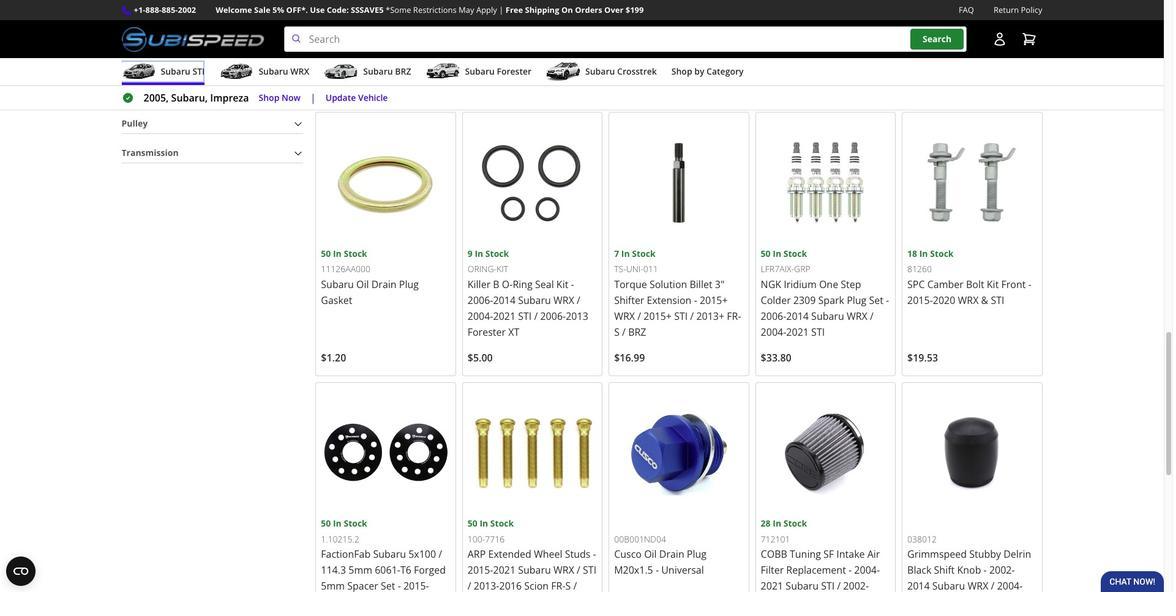 Task type: locate. For each thing, give the bounding box(es) containing it.
1 vertical spatial wheel
[[534, 548, 562, 562]]

100-
[[468, 534, 485, 545]]

2020 inside the arp wheel studs - 2015- 2021 subaru wrx / sti / 2013-2016 scion fr-s / 2013-2020 subaru brz / 2017-2019 toyota 86
[[347, 55, 369, 69]]

fr-
[[399, 39, 413, 53], [727, 310, 741, 323], [551, 580, 566, 593]]

a subaru brz thumbnail image image
[[324, 63, 358, 81]]

+1-888-885-2002 link
[[134, 4, 196, 17]]

038012 grimmspeed stubby delrin black shift knob - 2002- 2014 subaru wrx / 200
[[908, 534, 1031, 593]]

/ inside 28 in stock 712101 cobb tuning sf intake air filter replacement - 2004- 2021 subaru sti / 200
[[837, 580, 841, 593]]

subaru inside 50 in stock 100-7716 arp extended wheel studs - 2015-2021 subaru wrx / sti / 2013-2016 scion fr-s
[[518, 564, 551, 578]]

brz inside the arp wheel studs - 2015- 2021 subaru wrx / sti / 2013-2016 scion fr-s / 2013-2020 subaru brz / 2017-2019 toyota 86
[[407, 55, 425, 69]]

forester up subaru forester
[[493, 39, 531, 53]]

- right seal
[[571, 278, 574, 291]]

2005,
[[144, 91, 169, 105]]

fr- for arp extended wheel studs - 2015-2021 subaru wrx / sti / 2013-2016 scion fr-s
[[551, 580, 566, 593]]

plug inside 50 in stock 11126aa000 subaru oil drain plug gasket
[[399, 278, 419, 291]]

0 horizontal spatial xt
[[508, 326, 519, 339]]

sale
[[254, 4, 270, 15]]

50 up the 11126aa000
[[321, 248, 331, 260]]

xt inside 9 in stock oring-kit killer b o-ring seal kit - 2006-2014 subaru wrx / 2004-2021 sti / 2006-2013 forester xt
[[508, 326, 519, 339]]

2005, subaru, impreza
[[144, 91, 249, 105]]

kit
[[557, 278, 568, 291], [987, 278, 999, 291]]

2021 inside cobb tuning stainless steel 2inch up-pipe - 2006-2014 subaru wrx / 2004-2021 subaru sti
[[705, 39, 727, 53]]

sti down the adjustable
[[796, 39, 810, 53]]

tuning left sf on the bottom of the page
[[790, 548, 821, 562]]

open widget image
[[6, 557, 36, 587]]

2021 inside 50 in stock 100-7716 arp extended wheel studs - 2015-2021 subaru wrx / sti / 2013-2016 scion fr-s
[[493, 564, 516, 578]]

kit right bolt
[[987, 278, 999, 291]]

delrin
[[1004, 548, 1031, 562]]

return policy
[[994, 4, 1043, 15]]

1 vertical spatial oil
[[644, 548, 657, 562]]

category
[[707, 66, 744, 77]]

$512.12
[[908, 81, 944, 95]]

universal
[[661, 564, 704, 578]]

2002- inside 038012 grimmspeed stubby delrin black shift knob - 2002- 2014 subaru wrx / 200
[[989, 564, 1015, 578]]

scion inside 50 in stock 100-7716 arp extended wheel studs - 2015-2021 subaru wrx / sti / 2013-2016 scion fr-s
[[524, 580, 549, 593]]

2015- down 100- in the bottom left of the page
[[468, 564, 493, 578]]

wheel right use
[[342, 8, 370, 21]]

spc
[[908, 278, 925, 291]]

1 horizontal spatial 2020
[[933, 294, 956, 307]]

1 kit from the left
[[557, 278, 568, 291]]

in up the 1.10215.2
[[333, 518, 342, 530]]

2020 inside 18 in stock 81260 spc camber bolt kit front - 2015-2020 wrx & sti
[[933, 294, 956, 307]]

sti right &
[[991, 294, 1005, 307]]

2004- up 'by' at right top
[[679, 39, 705, 53]]

studs
[[373, 8, 398, 21], [565, 548, 591, 562]]

1 horizontal spatial kit
[[987, 278, 999, 291]]

|
[[499, 4, 504, 15], [310, 91, 316, 105]]

in for subaru oil drain plug gasket
[[333, 248, 342, 260]]

in for spc camber bolt kit front - 2015-2020 wrx & sti
[[920, 248, 928, 260]]

- right set
[[886, 294, 889, 307]]

over
[[604, 4, 624, 15]]

0 vertical spatial drain
[[372, 278, 397, 291]]

restrictions
[[413, 4, 457, 15]]

gasket
[[321, 294, 352, 307]]

0 horizontal spatial scion
[[372, 39, 396, 53]]

0 vertical spatial 2016
[[347, 39, 369, 53]]

0 horizontal spatial 2020
[[347, 55, 369, 69]]

0 horizontal spatial cobb
[[614, 8, 641, 21]]

xt down bov
[[802, 55, 813, 69]]

0 horizontal spatial drain
[[372, 278, 397, 291]]

oil down 00b001nd04 at the bottom right of the page
[[644, 548, 657, 562]]

-
[[401, 8, 404, 21], [563, 8, 566, 21], [680, 24, 683, 37], [834, 24, 837, 37], [939, 24, 942, 37], [571, 278, 574, 291], [1028, 278, 1032, 291], [694, 294, 697, 307], [886, 294, 889, 307], [593, 548, 596, 562], [656, 564, 659, 578], [849, 564, 852, 578], [984, 564, 987, 578]]

2 horizontal spatial impreza
[[761, 71, 798, 85]]

- left cusco
[[593, 548, 596, 562]]

in up lfr7aix-
[[773, 248, 781, 260]]

- down "billet" on the right of page
[[694, 294, 697, 307]]

solution
[[650, 278, 687, 291]]

kit
[[497, 263, 508, 275]]

2021 down code:
[[321, 24, 343, 37]]

0 vertical spatial cobb
[[614, 8, 641, 21]]

1 horizontal spatial oil
[[644, 548, 657, 562]]

0 vertical spatial replacement
[[961, 8, 1021, 21]]

sti inside the arp wheel studs - 2015- 2021 subaru wrx / sti / 2013-2016 scion fr-s / 2013-2020 subaru brz / 2017-2019 toyota 86
[[411, 24, 424, 37]]

0 horizontal spatial kit
[[557, 278, 568, 291]]

1 horizontal spatial scion
[[524, 580, 549, 593]]

stock for spc
[[930, 248, 954, 260]]

knob
[[957, 564, 981, 578]]

1 vertical spatial shop
[[259, 92, 279, 103]]

adjustable
[[761, 24, 809, 37]]

2016 up the subaru brz dropdown button
[[347, 39, 369, 53]]

oil inside 00b001nd04 cusco oil drain plug m20x1.5 - universal
[[644, 548, 657, 562]]

stock up the 11126aa000
[[344, 248, 367, 260]]

air
[[868, 548, 880, 562]]

2002- up a subaru crosstrek thumbnail image
[[539, 39, 565, 53]]

- inside cobb tuning stainless steel 2inch up-pipe - 2006-2014 subaru wrx / 2004-2021 subaru sti
[[680, 24, 683, 37]]

2004- down on
[[550, 24, 576, 37]]

0 vertical spatial 2002-
[[539, 39, 565, 53]]

fr- inside the arp wheel studs - 2015- 2021 subaru wrx / sti / 2013-2016 scion fr-s / 2013-2020 subaru brz / 2017-2019 toyota 86
[[399, 39, 413, 53]]

sti down up- at the right top of page
[[650, 55, 663, 69]]

2014 inside gfb respons tms adjustable bov - 2015-2021 subaru sti / 2006-2008 forester xt / 2002-2014 impreza $298.80
[[847, 55, 869, 69]]

1 vertical spatial tuning
[[790, 548, 821, 562]]

in inside 28 in stock 712101 cobb tuning sf intake air filter replacement - 2004- 2021 subaru sti / 200
[[773, 518, 781, 530]]

grp
[[794, 263, 811, 275]]

2020 up 2019 on the left top of the page
[[347, 55, 369, 69]]

- inside 18 in stock 81260 spc camber bolt kit front - 2015-2020 wrx & sti
[[1028, 278, 1032, 291]]

0 vertical spatial plug
[[399, 278, 419, 291]]

step
[[841, 278, 861, 291]]

0 vertical spatial fr-
[[399, 39, 413, 53]]

1 vertical spatial xt
[[508, 326, 519, 339]]

in inside 7 in stock ts-uni-011 torque solution billet 3" shifter extension - 2015+ wrx / 2015+ sti / 2013+ fr- s / brz
[[621, 248, 630, 260]]

scion down extended
[[524, 580, 549, 593]]

exedy oem replacement clutch  - 2004-2021 subaru sti
[[908, 8, 1028, 53]]

1 horizontal spatial 2002-
[[821, 55, 847, 69]]

2015- left may
[[407, 8, 432, 21]]

- inside 50 in stock 100-7716 arp extended wheel studs - 2015-2021 subaru wrx / sti / 2013-2016 scion fr-s
[[593, 548, 596, 562]]

in inside 9 in stock oring-kit killer b o-ring seal kit - 2006-2014 subaru wrx / 2004-2021 sti / 2006-2013 forester xt
[[475, 248, 483, 260]]

$298.80
[[761, 81, 797, 95]]

50 up 100- in the bottom left of the page
[[468, 518, 477, 530]]

- down oem
[[939, 24, 942, 37]]

sti inside gfb respons tms adjustable bov - 2015-2021 subaru sti / 2006-2008 forester xt / 2002-2014 impreza $298.80
[[796, 39, 810, 53]]

1 horizontal spatial 2016
[[499, 580, 522, 593]]

2 horizontal spatial plug
[[847, 294, 867, 307]]

- down stubby
[[984, 564, 987, 578]]

2006- down colder
[[761, 310, 786, 323]]

clutch
[[908, 24, 936, 37]]

cobb up 2inch
[[614, 8, 641, 21]]

2014 down o-
[[493, 294, 516, 307]]

subaru,
[[171, 91, 208, 105]]

2014 inside 9 in stock oring-kit killer b o-ring seal kit - 2006-2014 subaru wrx / 2004-2021 sti / 2006-2013 forester xt
[[493, 294, 516, 307]]

1 horizontal spatial plug
[[687, 548, 707, 562]]

00b001nd04
[[614, 534, 666, 545]]

1 horizontal spatial drain
[[659, 548, 684, 562]]

1 horizontal spatial replacement
[[961, 8, 1021, 21]]

2309
[[793, 294, 816, 307]]

/ inside 038012 grimmspeed stubby delrin black shift knob - 2002- 2014 subaru wrx / 200
[[991, 580, 995, 593]]

2 vertical spatial impreza
[[210, 91, 249, 105]]

1 vertical spatial 2013-
[[321, 55, 347, 69]]

2014 inside cobb tuning stainless steel 2inch up-pipe - 2006-2014 subaru wrx / 2004-2021 subaru sti
[[712, 24, 734, 37]]

0 vertical spatial shop
[[672, 66, 692, 77]]

0 horizontal spatial replacement
[[786, 564, 846, 578]]

s inside the arp wheel studs - 2015- 2021 subaru wrx / sti / 2013-2016 scion fr-s / 2013-2020 subaru brz / 2017-2019 toyota 86
[[413, 39, 418, 53]]

1 vertical spatial 2002-
[[821, 55, 847, 69]]

1 vertical spatial replacement
[[786, 564, 846, 578]]

+1-
[[134, 4, 145, 15]]

forester up $5.00
[[468, 326, 506, 339]]

pulley button
[[122, 115, 303, 134]]

2 horizontal spatial fr-
[[727, 310, 741, 323]]

1 vertical spatial 2020
[[933, 294, 956, 307]]

0 vertical spatial arp
[[321, 8, 339, 21]]

exedy
[[908, 8, 935, 21]]

50 inside 50 in stock lfr7aix-grp ngk iridium one step colder 2309 spark plug set - 2006-2014 subaru wrx / 2004-2021 sti
[[761, 248, 771, 260]]

wheel right extended
[[534, 548, 562, 562]]

oem
[[937, 8, 959, 21]]

1 horizontal spatial shop
[[672, 66, 692, 77]]

faq
[[959, 4, 974, 15]]

stock for 7716
[[490, 518, 514, 530]]

2016 down extended
[[499, 580, 522, 593]]

arp inside the arp wheel studs - 2015- 2021 subaru wrx / sti / 2013-2016 scion fr-s / 2013-2020 subaru brz / 2017-2019 toyota 86
[[321, 8, 339, 21]]

0 horizontal spatial s
[[413, 39, 418, 53]]

11126aa000
[[321, 263, 370, 275]]

spark
[[818, 294, 844, 307]]

2019
[[347, 71, 369, 85]]

forester up '$80.00'
[[497, 66, 532, 77]]

sti down clutch at the right of page
[[908, 39, 921, 53]]

0 horizontal spatial arp
[[321, 8, 339, 21]]

sti down ring
[[518, 310, 532, 323]]

- inside the arp wheel studs - 2015- 2021 subaru wrx / sti / 2013-2016 scion fr-s / 2013-2020 subaru brz / 2017-2019 toyota 86
[[401, 8, 404, 21]]

2021 inside exedy oem replacement clutch  - 2004-2021 subaru sti
[[970, 24, 993, 37]]

pipe
[[658, 24, 678, 37]]

stock for kit
[[486, 248, 509, 260]]

2004- up the $33.80
[[761, 326, 786, 339]]

2002- down delrin
[[989, 564, 1015, 578]]

2015+
[[700, 294, 728, 307], [644, 310, 672, 323]]

1 horizontal spatial arp
[[468, 548, 486, 562]]

2002
[[178, 4, 196, 15]]

1 vertical spatial fr-
[[727, 310, 741, 323]]

a subaru crosstrek thumbnail image image
[[546, 63, 581, 81]]

2015- down spc
[[908, 294, 933, 307]]

2004- inside cobb tuning stainless steel 2inch up-pipe - 2006-2014 subaru wrx / 2004-2021 subaru sti
[[679, 39, 705, 53]]

0 horizontal spatial 2015+
[[644, 310, 672, 323]]

2021 up shop by category
[[705, 39, 727, 53]]

2021 down 2309 at the right of page
[[786, 326, 809, 339]]

2014 down black
[[908, 580, 930, 593]]

tuning inside cobb tuning stainless steel 2inch up-pipe - 2006-2014 subaru wrx / 2004-2021 subaru sti
[[643, 8, 675, 21]]

18
[[908, 248, 917, 260]]

subaru inside gfb respons tms adjustable bov - 2015-2021 subaru sti / 2006-2008 forester xt / 2002-2014 impreza $298.80
[[761, 39, 794, 53]]

0 vertical spatial oil
[[356, 278, 369, 291]]

2013
[[566, 310, 588, 323]]

2021 down extended
[[493, 564, 516, 578]]

- right bearing
[[563, 8, 566, 21]]

forester
[[493, 39, 531, 53], [761, 55, 799, 69], [497, 66, 532, 77], [468, 326, 506, 339]]

0 vertical spatial 2020
[[347, 55, 369, 69]]

plug inside 00b001nd04 cusco oil drain plug m20x1.5 - universal
[[687, 548, 707, 562]]

stock up grp
[[784, 248, 807, 260]]

0 vertical spatial xt
[[802, 55, 813, 69]]

sti left m20x1.5
[[583, 564, 597, 578]]

2021 down filter
[[761, 580, 783, 593]]

1 horizontal spatial tuning
[[790, 548, 821, 562]]

off*.
[[286, 4, 308, 15]]

forester inside gfb respons tms adjustable bov - 2015-2021 subaru sti / 2006-2008 forester xt / 2002-2014 impreza $298.80
[[761, 55, 799, 69]]

- inside 00b001nd04 cusco oil drain plug m20x1.5 - universal
[[656, 564, 659, 578]]

stock up 81260
[[930, 248, 954, 260]]

2006- inside cobb tuning stainless steel 2inch up-pipe - 2006-2014 subaru wrx / 2004-2021 subaru sti
[[686, 24, 712, 37]]

2 horizontal spatial 2002-
[[989, 564, 1015, 578]]

replacement up button image
[[961, 8, 1021, 21]]

1 horizontal spatial wheel
[[534, 548, 562, 562]]

1 horizontal spatial studs
[[565, 548, 591, 562]]

1 horizontal spatial impreza
[[468, 55, 505, 69]]

transmission button
[[122, 144, 303, 163]]

- left restrictions
[[401, 8, 404, 21]]

a subaru forester thumbnail image image
[[426, 63, 460, 81]]

subaru brz
[[363, 66, 411, 77]]

1 vertical spatial impreza
[[761, 71, 798, 85]]

1 vertical spatial s
[[614, 326, 620, 339]]

shop left 'by' at right top
[[672, 66, 692, 77]]

*some
[[386, 4, 411, 15]]

ts-
[[614, 263, 626, 275]]

wrx inside 50 in stock lfr7aix-grp ngk iridium one step colder 2309 spark plug set - 2006-2014 subaru wrx / 2004-2021 sti
[[847, 310, 868, 323]]

sti inside exedy oem replacement clutch  - 2004-2021 subaru sti
[[908, 39, 921, 53]]

transmission
[[122, 147, 179, 159]]

2006- inside gfb respons tms adjustable bov - 2015-2021 subaru sti / 2006-2008 forester xt / 2002-2014 impreza $298.80
[[818, 39, 844, 53]]

subaru crosstrek button
[[546, 61, 657, 85]]

0 vertical spatial studs
[[373, 8, 398, 21]]

0 horizontal spatial studs
[[373, 8, 398, 21]]

s up $16.99
[[614, 326, 620, 339]]

in inside 18 in stock 81260 spc camber bolt kit front - 2015-2020 wrx & sti
[[920, 248, 928, 260]]

2 kit from the left
[[987, 278, 999, 291]]

stock up the 1.10215.2
[[344, 518, 367, 530]]

shop left now
[[259, 92, 279, 103]]

2015- inside act release bearing - 2015- 2021 subaru sti / 2004- 2005 forester / 2002-2014 impreza
[[569, 8, 595, 21]]

stock inside 9 in stock oring-kit killer b o-ring seal kit - 2006-2014 subaru wrx / 2004-2021 sti / 2006-2013 forester xt
[[486, 248, 509, 260]]

fr- inside 7 in stock ts-uni-011 torque solution billet 3" shifter extension - 2015+ wrx / 2015+ sti / 2013+ fr- s / brz
[[727, 310, 741, 323]]

1 vertical spatial plug
[[847, 294, 867, 307]]

kit right seal
[[557, 278, 568, 291]]

0 horizontal spatial |
[[310, 91, 316, 105]]

1 horizontal spatial fr-
[[551, 580, 566, 593]]

2004- down air in the bottom right of the page
[[854, 564, 880, 578]]

drain
[[372, 278, 397, 291], [659, 548, 684, 562]]

1 vertical spatial drain
[[659, 548, 684, 562]]

2 vertical spatial plug
[[687, 548, 707, 562]]

0 horizontal spatial shop
[[259, 92, 279, 103]]

0 vertical spatial wheel
[[342, 8, 370, 21]]

2015+ up 2013+ on the bottom
[[700, 294, 728, 307]]

2004- down killer
[[468, 310, 493, 323]]

2 vertical spatial fr-
[[551, 580, 566, 593]]

| left the free
[[499, 4, 504, 15]]

subaru oil drain plug gasket image
[[321, 118, 451, 247]]

stock inside 50 in stock 11126aa000 subaru oil drain plug gasket
[[344, 248, 367, 260]]

forester up $298.80 on the right
[[761, 55, 799, 69]]

studs left cusco
[[565, 548, 591, 562]]

wrx inside 50 in stock 100-7716 arp extended wheel studs - 2015-2021 subaru wrx / sti / 2013-2016 scion fr-s
[[554, 564, 574, 578]]

2021 down faq link at the right top of the page
[[970, 24, 993, 37]]

faq link
[[959, 4, 974, 17]]

sti down restrictions
[[411, 24, 424, 37]]

0 horizontal spatial 2016
[[347, 39, 369, 53]]

stock inside 18 in stock 81260 spc camber bolt kit front - 2015-2020 wrx & sti
[[930, 248, 954, 260]]

0 horizontal spatial oil
[[356, 278, 369, 291]]

stock up '712101'
[[784, 518, 807, 530]]

cobb down '712101'
[[761, 548, 787, 562]]

subaru forester button
[[426, 61, 532, 85]]

subaru sti button
[[122, 61, 205, 85]]

stock for uni-
[[632, 248, 656, 260]]

0 horizontal spatial impreza
[[210, 91, 249, 105]]

grimmspeed
[[908, 548, 967, 562]]

wrx
[[381, 24, 402, 37], [650, 39, 670, 53], [290, 66, 309, 77], [554, 294, 574, 307], [958, 294, 979, 307], [614, 310, 635, 323], [847, 310, 868, 323], [554, 564, 574, 578], [968, 580, 989, 593]]

0 horizontal spatial tuning
[[643, 8, 675, 21]]

2004- down oem
[[945, 24, 970, 37]]

arp right off*.
[[321, 8, 339, 21]]

2014 down 2008 on the right top of the page
[[847, 55, 869, 69]]

in right 7
[[621, 248, 630, 260]]

sti inside 50 in stock lfr7aix-grp ngk iridium one step colder 2309 spark plug set - 2006-2014 subaru wrx / 2004-2021 sti
[[811, 326, 825, 339]]

50 in stock lfr7aix-grp ngk iridium one step colder 2309 spark plug set - 2006-2014 subaru wrx / 2004-2021 sti
[[761, 248, 889, 339]]

xt down o-
[[508, 326, 519, 339]]

- down intake
[[849, 564, 852, 578]]

in right 18 on the right top of page
[[920, 248, 928, 260]]

2021
[[321, 24, 343, 37], [468, 24, 490, 37], [865, 24, 888, 37], [970, 24, 993, 37], [705, 39, 727, 53], [493, 310, 516, 323], [786, 326, 809, 339], [493, 564, 516, 578], [761, 580, 783, 593]]

tms
[[823, 8, 843, 21]]

50 in stock 100-7716 arp extended wheel studs - 2015-2021 subaru wrx / sti / 2013-2016 scion fr-s
[[468, 518, 597, 593]]

0 vertical spatial |
[[499, 4, 504, 15]]

2013- for 50
[[474, 580, 499, 593]]

orders
[[575, 4, 602, 15]]

$1.20
[[321, 351, 346, 365]]

tuning up pipe
[[643, 8, 675, 21]]

fr- inside 50 in stock 100-7716 arp extended wheel studs - 2015-2021 subaru wrx / sti / 2013-2016 scion fr-s
[[551, 580, 566, 593]]

in up 100- in the bottom left of the page
[[480, 518, 488, 530]]

1 vertical spatial arp
[[468, 548, 486, 562]]

brz inside dropdown button
[[395, 66, 411, 77]]

replacement down sf on the bottom of the page
[[786, 564, 846, 578]]

/
[[405, 24, 408, 37], [427, 24, 430, 37], [544, 24, 548, 37], [421, 39, 424, 53], [533, 39, 537, 53], [673, 39, 677, 53], [812, 39, 816, 53], [427, 55, 431, 69], [815, 55, 819, 69], [577, 294, 580, 307], [534, 310, 538, 323], [638, 310, 641, 323], [690, 310, 694, 323], [870, 310, 874, 323], [622, 326, 626, 339], [577, 564, 580, 578], [468, 580, 471, 593], [837, 580, 841, 593], [991, 580, 995, 593]]

shifter
[[614, 294, 644, 307]]

stock inside 7 in stock ts-uni-011 torque solution billet 3" shifter extension - 2015+ wrx / 2015+ sti / 2013+ fr- s / brz
[[632, 248, 656, 260]]

2013- up 2017-
[[321, 55, 347, 69]]

shipping
[[525, 4, 559, 15]]

2014 down 2309 at the right of page
[[786, 310, 809, 323]]

in inside 50 in stock 100-7716 arp extended wheel studs - 2015-2021 subaru wrx / sti / 2013-2016 scion fr-s
[[480, 518, 488, 530]]

oil down the 11126aa000
[[356, 278, 369, 291]]

shop for shop by category
[[672, 66, 692, 77]]

1 horizontal spatial xt
[[802, 55, 813, 69]]

1 horizontal spatial s
[[614, 326, 620, 339]]

studs right code:
[[373, 8, 398, 21]]

scion up subaru brz
[[372, 39, 396, 53]]

in inside 50 in stock lfr7aix-grp ngk iridium one step colder 2309 spark plug set - 2006-2014 subaru wrx / 2004-2021 sti
[[773, 248, 781, 260]]

0 vertical spatial impreza
[[468, 55, 505, 69]]

stock inside 50 in stock lfr7aix-grp ngk iridium one step colder 2309 spark plug set - 2006-2014 subaru wrx / 2004-2021 sti
[[784, 248, 807, 260]]

studs inside 50 in stock 100-7716 arp extended wheel studs - 2015-2021 subaru wrx / sti / 2013-2016 scion fr-s
[[565, 548, 591, 562]]

0 horizontal spatial wheel
[[342, 8, 370, 21]]

stock for cobb
[[784, 518, 807, 530]]

fr- for torque solution billet 3" shifter extension - 2015+ wrx / 2015+ sti / 2013+ fr- s / brz
[[727, 310, 741, 323]]

1 horizontal spatial cobb
[[761, 548, 787, 562]]

a subaru sti thumbnail image image
[[122, 63, 156, 81]]

1 vertical spatial 2016
[[499, 580, 522, 593]]

- inside gfb respons tms adjustable bov - 2015-2021 subaru sti / 2006-2008 forester xt / 2002-2014 impreza $298.80
[[834, 24, 837, 37]]

1 vertical spatial studs
[[565, 548, 591, 562]]

0 vertical spatial s
[[413, 39, 418, 53]]

impreza down a subaru wrx thumbnail image
[[210, 91, 249, 105]]

2 vertical spatial 2013-
[[474, 580, 499, 593]]

sti up 2005, subaru, impreza
[[193, 66, 205, 77]]

return
[[994, 4, 1019, 15]]

0 horizontal spatial plug
[[399, 278, 419, 291]]

2015+ down extension
[[644, 310, 672, 323]]

| right now
[[310, 91, 316, 105]]

2005
[[468, 39, 490, 53]]

button image
[[992, 32, 1007, 47]]

0 vertical spatial tuning
[[643, 8, 675, 21]]

50
[[321, 248, 331, 260], [761, 248, 771, 260], [321, 518, 331, 530], [468, 518, 477, 530]]

subaru inside 038012 grimmspeed stubby delrin black shift knob - 2002- 2014 subaru wrx / 200
[[932, 580, 965, 593]]

50 inside 50 in stock 100-7716 arp extended wheel studs - 2015-2021 subaru wrx / sti / 2013-2016 scion fr-s
[[468, 518, 477, 530]]

in for ngk iridium one step colder 2309 spark plug set - 2006-2014 subaru wrx / 2004-2021 sti
[[773, 248, 781, 260]]

1 horizontal spatial 2015+
[[700, 294, 728, 307]]

stock up 7716
[[490, 518, 514, 530]]

- right front
[[1028, 278, 1032, 291]]

sti down extension
[[674, 310, 688, 323]]

2 vertical spatial 2002-
[[989, 564, 1015, 578]]

$16.99
[[614, 351, 645, 365]]

ngk
[[761, 278, 781, 291]]

cusco oil drain plug m20x1.5 - universal image
[[614, 388, 744, 518]]

0 horizontal spatial 2002-
[[539, 39, 565, 53]]

2013- up a subaru brz thumbnail image
[[321, 39, 347, 53]]

$80.00
[[468, 81, 498, 95]]

50 up lfr7aix-
[[761, 248, 771, 260]]

2020 down camber
[[933, 294, 956, 307]]

2021 up 2008 on the right top of the page
[[865, 24, 888, 37]]

forester inside act release bearing - 2015- 2021 subaru sti / 2004- 2005 forester / 2002-2014 impreza
[[493, 39, 531, 53]]

kit inside 9 in stock oring-kit killer b o-ring seal kit - 2006-2014 subaru wrx / 2004-2021 sti / 2006-2013 forester xt
[[557, 278, 568, 291]]

in for torque solution billet 3" shifter extension - 2015+ wrx / 2015+ sti / 2013+ fr- s / brz
[[621, 248, 630, 260]]

in for cobb tuning sf intake air filter replacement - 2004- 2021 subaru sti / 200
[[773, 518, 781, 530]]

2006- down the stainless
[[686, 24, 712, 37]]

0 vertical spatial scion
[[372, 39, 396, 53]]

shop inside dropdown button
[[672, 66, 692, 77]]

billet
[[690, 278, 713, 291]]

1 vertical spatial cobb
[[761, 548, 787, 562]]

0 horizontal spatial fr-
[[399, 39, 413, 53]]

factionfab subaru 5x100 / 114.3 5mm 6061-t6 forged 5mm spacer set - 2015-2024 subaru wrx / 2015-2021 subaru sti / 2016-2021 crosstrek / 1999-2024 forester / impreza / 2013-2016 scion fr-s / 2013-2024 subaru brz / 2017-2020 toyota 86 / 2022-2024 gr86 image
[[321, 388, 451, 518]]

- right pipe
[[680, 24, 683, 37]]

50 in stock 1.10215.2
[[321, 518, 367, 545]]

50 up the 1.10215.2
[[321, 518, 331, 530]]

sti inside 28 in stock 712101 cobb tuning sf intake air filter replacement - 2004- 2021 subaru sti / 200
[[821, 580, 835, 593]]

in right 28
[[773, 518, 781, 530]]

2006- inside 50 in stock lfr7aix-grp ngk iridium one step colder 2309 spark plug set - 2006-2014 subaru wrx / 2004-2021 sti
[[761, 310, 786, 323]]

subispeed logo image
[[122, 26, 264, 52]]

1 vertical spatial scion
[[524, 580, 549, 593]]

s up 86
[[413, 39, 418, 53]]



Task type: vqa. For each thing, say whether or not it's contained in the screenshot.
'search input' Field
yes



Task type: describe. For each thing, give the bounding box(es) containing it.
subaru inside act release bearing - 2015- 2021 subaru sti / 2004- 2005 forester / 2002-2014 impreza
[[493, 24, 525, 37]]

update vehicle
[[326, 92, 388, 103]]

torque
[[614, 278, 647, 291]]

oil inside 50 in stock 11126aa000 subaru oil drain plug gasket
[[356, 278, 369, 291]]

in for killer b o-ring seal kit - 2006-2014 subaru wrx / 2004-2021 sti / 2006-2013 forester xt
[[475, 248, 483, 260]]

50 in stock 11126aa000 subaru oil drain plug gasket
[[321, 248, 419, 307]]

011
[[643, 263, 658, 275]]

*some restrictions may apply | free shipping on orders over $199
[[386, 4, 644, 15]]

2002- inside act release bearing - 2015- 2021 subaru sti / 2004- 2005 forester / 2002-2014 impreza
[[539, 39, 565, 53]]

subaru inside 50 in stock 11126aa000 subaru oil drain plug gasket
[[321, 278, 354, 291]]

bearing
[[526, 8, 561, 21]]

o-
[[502, 278, 513, 291]]

oring-
[[468, 263, 497, 275]]

wheel inside the arp wheel studs - 2015- 2021 subaru wrx / sti / 2013-2016 scion fr-s / 2013-2020 subaru brz / 2017-2019 toyota 86
[[342, 8, 370, 21]]

wrx inside dropdown button
[[290, 66, 309, 77]]

2015- inside 50 in stock 100-7716 arp extended wheel studs - 2015-2021 subaru wrx / sti / 2013-2016 scion fr-s
[[468, 564, 493, 578]]

respons
[[782, 8, 821, 21]]

2021 inside gfb respons tms adjustable bov - 2015-2021 subaru sti / 2006-2008 forester xt / 2002-2014 impreza $298.80
[[865, 24, 888, 37]]

policy
[[1021, 4, 1043, 15]]

tuning inside 28 in stock 712101 cobb tuning sf intake air filter replacement - 2004- 2021 subaru sti / 200
[[790, 548, 821, 562]]

2004- inside exedy oem replacement clutch  - 2004-2021 subaru sti
[[945, 24, 970, 37]]

now
[[282, 92, 301, 103]]

2015- inside 18 in stock 81260 spc camber bolt kit front - 2015-2020 wrx & sti
[[908, 294, 933, 307]]

9 in stock oring-kit killer b o-ring seal kit - 2006-2014 subaru wrx / 2004-2021 sti / 2006-2013 forester xt
[[468, 248, 588, 339]]

ring
[[513, 278, 533, 291]]

2016 inside 50 in stock 100-7716 arp extended wheel studs - 2015-2021 subaru wrx / sti / 2013-2016 scion fr-s
[[499, 580, 522, 593]]

$199
[[626, 4, 644, 15]]

cusco
[[614, 548, 642, 562]]

2021 inside act release bearing - 2015- 2021 subaru sti / 2004- 2005 forester / 2002-2014 impreza
[[468, 24, 490, 37]]

2017-
[[321, 71, 347, 85]]

brz inside 7 in stock ts-uni-011 torque solution billet 3" shifter extension - 2015+ wrx / 2015+ sti / 2013+ fr- s / brz
[[628, 326, 646, 339]]

subaru inside exedy oem replacement clutch  - 2004-2021 subaru sti
[[995, 24, 1028, 37]]

iridium
[[784, 278, 817, 291]]

up-
[[642, 24, 658, 37]]

- inside 28 in stock 712101 cobb tuning sf intake air filter replacement - 2004- 2021 subaru sti / 200
[[849, 564, 852, 578]]

wrx inside 7 in stock ts-uni-011 torque solution billet 3" shifter extension - 2015+ wrx / 2015+ sti / 2013+ fr- s / brz
[[614, 310, 635, 323]]

wrx inside 18 in stock 81260 spc camber bolt kit front - 2015-2020 wrx & sti
[[958, 294, 979, 307]]

2004- inside act release bearing - 2015- 2021 subaru sti / 2004- 2005 forester / 2002-2014 impreza
[[550, 24, 576, 37]]

gfb respons tms adjustable bov - 2015-2021 subaru sti / 2006-2008 forester xt / 2002-2014 impreza $298.80
[[761, 8, 888, 95]]

$33.80
[[761, 351, 792, 365]]

stock inside 50 in stock 1.10215.2
[[344, 518, 367, 530]]

arp extended wheel studs - 2015-2021 subaru wrx / sti / 2013-2016 scion fr-s / 2013-2020 subaru brz / 2017-2019 toyota 86 image
[[468, 388, 597, 518]]

stock for subaru
[[344, 248, 367, 260]]

scion inside the arp wheel studs - 2015- 2021 subaru wrx / sti / 2013-2016 scion fr-s / 2013-2020 subaru brz / 2017-2019 toyota 86
[[372, 39, 396, 53]]

subaru crosstrek
[[585, 66, 657, 77]]

by
[[695, 66, 704, 77]]

subaru wrx
[[259, 66, 309, 77]]

crosstrek
[[617, 66, 657, 77]]

+1-888-885-2002
[[134, 4, 196, 15]]

- inside exedy oem replacement clutch  - 2004-2021 subaru sti
[[939, 24, 942, 37]]

$37.77
[[321, 81, 352, 95]]

front
[[1001, 278, 1026, 291]]

- inside act release bearing - 2015- 2021 subaru sti / 2004- 2005 forester / 2002-2014 impreza
[[563, 8, 566, 21]]

- inside 50 in stock lfr7aix-grp ngk iridium one step colder 2309 spark plug set - 2006-2014 subaru wrx / 2004-2021 sti
[[886, 294, 889, 307]]

shop now link
[[259, 91, 301, 105]]

885-
[[162, 4, 178, 15]]

subaru forester
[[465, 66, 532, 77]]

7716
[[485, 534, 505, 545]]

1 vertical spatial |
[[310, 91, 316, 105]]

arp inside 50 in stock 100-7716 arp extended wheel studs - 2015-2021 subaru wrx / sti / 2013-2016 scion fr-s
[[468, 548, 486, 562]]

welcome sale 5% off*. use code: sssave5
[[216, 4, 384, 15]]

search button
[[911, 29, 964, 50]]

2016 inside the arp wheel studs - 2015- 2021 subaru wrx / sti / 2013-2016 scion fr-s / 2013-2020 subaru brz / 2017-2019 toyota 86
[[347, 39, 369, 53]]

2004- inside 9 in stock oring-kit killer b o-ring seal kit - 2006-2014 subaru wrx / 2004-2021 sti / 2006-2013 forester xt
[[468, 310, 493, 323]]

stainless
[[677, 8, 717, 21]]

3"
[[715, 278, 725, 291]]

- inside 038012 grimmspeed stubby delrin black shift knob - 2002- 2014 subaru wrx / 200
[[984, 564, 987, 578]]

sti inside 7 in stock ts-uni-011 torque solution billet 3" shifter extension - 2015+ wrx / 2015+ sti / 2013+ fr- s / brz
[[674, 310, 688, 323]]

sti inside subaru sti dropdown button
[[193, 66, 205, 77]]

stubby
[[969, 548, 1001, 562]]

$225.00
[[614, 81, 651, 95]]

50 for subaru oil drain plug gasket
[[321, 248, 331, 260]]

cobb inside 28 in stock 712101 cobb tuning sf intake air filter replacement - 2004- 2021 subaru sti / 200
[[761, 548, 787, 562]]

in inside 50 in stock 1.10215.2
[[333, 518, 342, 530]]

00b001nd04 cusco oil drain plug m20x1.5 - universal
[[614, 534, 707, 578]]

camber
[[928, 278, 964, 291]]

drain inside 00b001nd04 cusco oil drain plug m20x1.5 - universal
[[659, 548, 684, 562]]

impreza inside gfb respons tms adjustable bov - 2015-2021 subaru sti / 2006-2008 forester xt / 2002-2014 impreza $298.80
[[761, 71, 798, 85]]

forester inside 9 in stock oring-kit killer b o-ring seal kit - 2006-2014 subaru wrx / 2004-2021 sti / 2006-2013 forester xt
[[468, 326, 506, 339]]

7
[[614, 248, 619, 260]]

subaru inside 9 in stock oring-kit killer b o-ring seal kit - 2006-2014 subaru wrx / 2004-2021 sti / 2006-2013 forester xt
[[518, 294, 551, 307]]

in for arp extended wheel studs - 2015-2021 subaru wrx / sti / 2013-2016 scion fr-s
[[480, 518, 488, 530]]

1 vertical spatial 2015+
[[644, 310, 672, 323]]

act
[[468, 8, 485, 21]]

/ inside 50 in stock lfr7aix-grp ngk iridium one step colder 2309 spark plug set - 2006-2014 subaru wrx / 2004-2021 sti
[[870, 310, 874, 323]]

update
[[326, 92, 356, 103]]

sti inside 50 in stock 100-7716 arp extended wheel studs - 2015-2021 subaru wrx / sti / 2013-2016 scion fr-s
[[583, 564, 597, 578]]

cobb tuning sf intake air filter replacement - 2004-2021 subaru sti / 2002-2014 wrx image
[[761, 388, 890, 518]]

steel
[[720, 8, 742, 21]]

- inside 7 in stock ts-uni-011 torque solution billet 3" shifter extension - 2015+ wrx / 2015+ sti / 2013+ fr- s / brz
[[694, 294, 697, 307]]

kit inside 18 in stock 81260 spc camber bolt kit front - 2015-2020 wrx & sti
[[987, 278, 999, 291]]

cobb tuning stainless steel 2inch up-pipe - 2006-2014 subaru wrx / 2004-2021 subaru sti
[[614, 8, 742, 69]]

spc camber bolt kit front - 2015-2020 wrx & sti image
[[908, 118, 1037, 247]]

b
[[493, 278, 499, 291]]

plug inside 50 in stock lfr7aix-grp ngk iridium one step colder 2309 spark plug set - 2006-2014 subaru wrx / 2004-2021 sti
[[847, 294, 867, 307]]

on
[[561, 4, 573, 15]]

cobb inside cobb tuning stainless steel 2inch up-pipe - 2006-2014 subaru wrx / 2004-2021 subaru sti
[[614, 8, 641, 21]]

gfb
[[761, 8, 779, 21]]

86
[[405, 71, 416, 85]]

2021 inside the arp wheel studs - 2015- 2021 subaru wrx / sti / 2013-2016 scion fr-s / 2013-2020 subaru brz / 2017-2019 toyota 86
[[321, 24, 343, 37]]

set
[[869, 294, 884, 307]]

wrx inside 9 in stock oring-kit killer b o-ring seal kit - 2006-2014 subaru wrx / 2004-2021 sti / 2006-2013 forester xt
[[554, 294, 574, 307]]

m20x1.5
[[614, 564, 653, 578]]

2021 inside 28 in stock 712101 cobb tuning sf intake air filter replacement - 2004- 2021 subaru sti / 200
[[761, 580, 783, 593]]

0 vertical spatial 2015+
[[700, 294, 728, 307]]

sti inside 18 in stock 81260 spc camber bolt kit front - 2015-2020 wrx & sti
[[991, 294, 1005, 307]]

drain inside 50 in stock 11126aa000 subaru oil drain plug gasket
[[372, 278, 397, 291]]

2008
[[844, 39, 866, 53]]

replacement inside 28 in stock 712101 cobb tuning sf intake air filter replacement - 2004- 2021 subaru sti / 200
[[786, 564, 846, 578]]

2002- inside gfb respons tms adjustable bov - 2015-2021 subaru sti / 2006-2008 forester xt / 2002-2014 impreza $298.80
[[821, 55, 847, 69]]

code:
[[327, 4, 349, 15]]

s inside 7 in stock ts-uni-011 torque solution billet 3" shifter extension - 2015+ wrx / 2015+ sti / 2013+ fr- s / brz
[[614, 326, 620, 339]]

shop for shop now
[[259, 92, 279, 103]]

2004- inside 50 in stock lfr7aix-grp ngk iridium one step colder 2309 spark plug set - 2006-2014 subaru wrx / 2004-2021 sti
[[761, 326, 786, 339]]

$5.00
[[468, 351, 493, 365]]

shop by category
[[672, 66, 744, 77]]

studs inside the arp wheel studs - 2015- 2021 subaru wrx / sti / 2013-2016 scion fr-s / 2013-2020 subaru brz / 2017-2019 toyota 86
[[373, 8, 398, 21]]

0 vertical spatial 2013-
[[321, 39, 347, 53]]

50 for arp extended wheel studs - 2015-2021 subaru wrx / sti / 2013-2016 scion fr-s
[[468, 518, 477, 530]]

sti inside cobb tuning stainless steel 2inch up-pipe - 2006-2014 subaru wrx / 2004-2021 subaru sti
[[650, 55, 663, 69]]

killer b o-ring seal kit - 2006-2014 subaru wrx / 2004-2021 sti / 2006-2013 forester xt image
[[468, 118, 597, 247]]

sti inside 9 in stock oring-kit killer b o-ring seal kit - 2006-2014 subaru wrx / 2004-2021 sti / 2006-2013 forester xt
[[518, 310, 532, 323]]

xt inside gfb respons tms adjustable bov - 2015-2021 subaru sti / 2006-2008 forester xt / 2002-2014 impreza $298.80
[[802, 55, 813, 69]]

9
[[468, 248, 473, 260]]

2014 inside 50 in stock lfr7aix-grp ngk iridium one step colder 2309 spark plug set - 2006-2014 subaru wrx / 2004-2021 sti
[[786, 310, 809, 323]]

bolt
[[966, 278, 984, 291]]

extended
[[488, 548, 531, 562]]

wrx inside 038012 grimmspeed stubby delrin black shift knob - 2002- 2014 subaru wrx / 200
[[968, 580, 989, 593]]

impreza inside act release bearing - 2015- 2021 subaru sti / 2004- 2005 forester / 2002-2014 impreza
[[468, 55, 505, 69]]

lfr7aix-
[[761, 263, 794, 275]]

replacement inside exedy oem replacement clutch  - 2004-2021 subaru sti
[[961, 8, 1021, 21]]

a subaru wrx thumbnail image image
[[219, 63, 254, 81]]

release
[[488, 8, 523, 21]]

grimmspeed stubby delrin black shift knob - 2002-2014 subaru wrx / 2004-2021 subaru sti image
[[908, 388, 1037, 518]]

colder
[[761, 294, 791, 307]]

toyota
[[372, 71, 403, 85]]

apply
[[476, 4, 497, 15]]

wrx inside the arp wheel studs - 2015- 2021 subaru wrx / sti / 2013-2016 scion fr-s / 2013-2020 subaru brz / 2017-2019 toyota 86
[[381, 24, 402, 37]]

2006- down killer
[[468, 294, 493, 307]]

welcome
[[216, 4, 252, 15]]

28 in stock 712101 cobb tuning sf intake air filter replacement - 2004- 2021 subaru sti / 200
[[761, 518, 880, 593]]

712101
[[761, 534, 790, 545]]

use
[[310, 4, 325, 15]]

1 horizontal spatial |
[[499, 4, 504, 15]]

seal
[[535, 278, 554, 291]]

torque solution billet 3" shifter extension - 2015+ wrx / 2015+ sti / 2013+ fr-s / brz image
[[614, 118, 744, 247]]

forester inside dropdown button
[[497, 66, 532, 77]]

wrx inside cobb tuning stainless steel 2inch up-pipe - 2006-2014 subaru wrx / 2004-2021 subaru sti
[[650, 39, 670, 53]]

50 for ngk iridium one step colder 2309 spark plug set - 2006-2014 subaru wrx / 2004-2021 sti
[[761, 248, 771, 260]]

&
[[981, 294, 988, 307]]

2014 inside 038012 grimmspeed stubby delrin black shift knob - 2002- 2014 subaru wrx / 200
[[908, 580, 930, 593]]

2013- for arp
[[321, 55, 347, 69]]

sti inside act release bearing - 2015- 2021 subaru sti / 2004- 2005 forester / 2002-2014 impreza
[[528, 24, 542, 37]]

2006- down seal
[[540, 310, 566, 323]]

return policy link
[[994, 4, 1043, 17]]

1.10215.2
[[321, 534, 359, 545]]

subaru sti
[[161, 66, 205, 77]]

ngk iridium one step colder 2309 spark plug set - 2006-2014 subaru wrx / 2004-2021 sti image
[[761, 118, 890, 247]]

2inch
[[614, 24, 639, 37]]

search
[[923, 33, 952, 45]]

2014 inside act release bearing - 2015- 2021 subaru sti / 2004- 2005 forester / 2002-2014 impreza
[[565, 39, 587, 53]]

28
[[761, 518, 771, 530]]

038012
[[908, 534, 937, 545]]

2015- inside gfb respons tms adjustable bov - 2015-2021 subaru sti / 2006-2008 forester xt / 2002-2014 impreza $298.80
[[840, 24, 865, 37]]

7 in stock ts-uni-011 torque solution billet 3" shifter extension - 2015+ wrx / 2015+ sti / 2013+ fr- s / brz
[[614, 248, 741, 339]]

stock for grp
[[784, 248, 807, 260]]

50 inside 50 in stock 1.10215.2
[[321, 518, 331, 530]]

- inside 9 in stock oring-kit killer b o-ring seal kit - 2006-2014 subaru wrx / 2004-2021 sti / 2006-2013 forester xt
[[571, 278, 574, 291]]

free
[[506, 4, 523, 15]]

18 in stock 81260 spc camber bolt kit front - 2015-2020 wrx & sti
[[908, 248, 1032, 307]]

wheel inside 50 in stock 100-7716 arp extended wheel studs - 2015-2021 subaru wrx / sti / 2013-2016 scion fr-s
[[534, 548, 562, 562]]

search input field
[[284, 26, 967, 52]]

subaru inside 28 in stock 712101 cobb tuning sf intake air filter replacement - 2004- 2021 subaru sti / 200
[[786, 580, 819, 593]]



